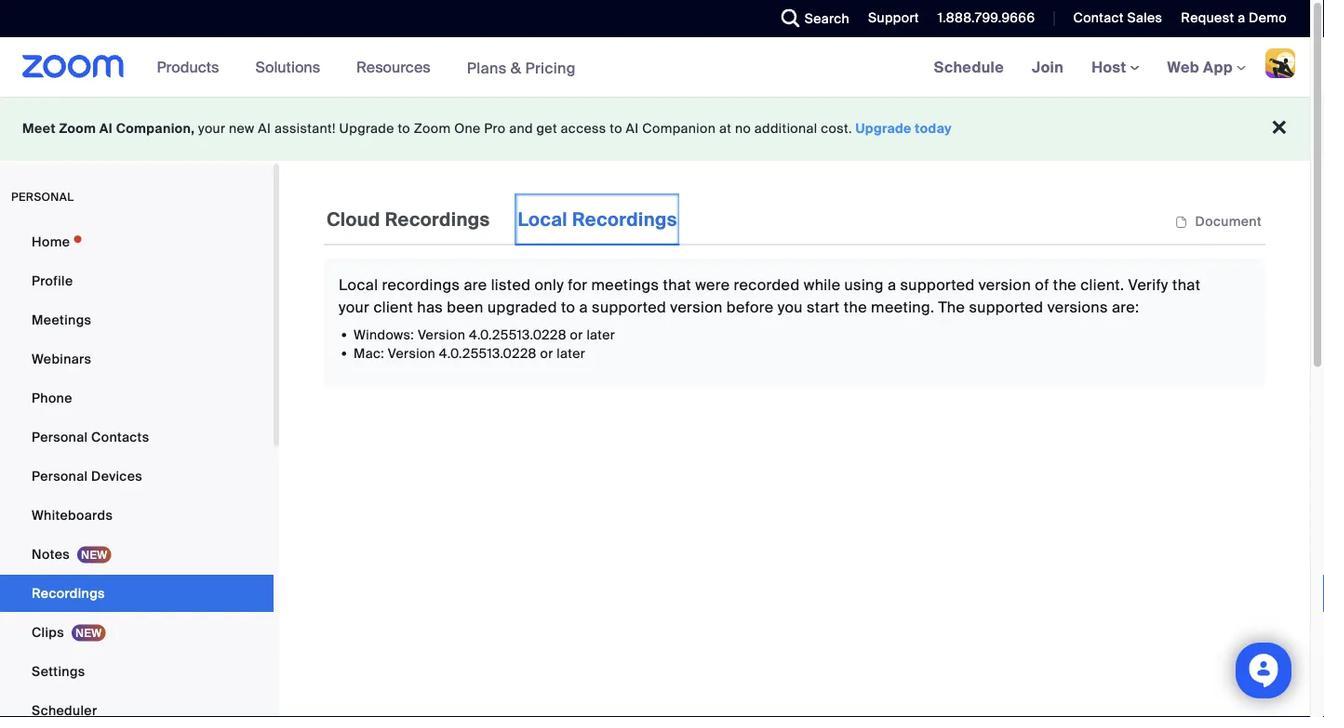 Task type: locate. For each thing, give the bounding box(es) containing it.
local up only
[[518, 208, 568, 231]]

recordings
[[385, 208, 490, 231], [572, 208, 677, 231], [32, 585, 105, 602]]

2 horizontal spatial ai
[[626, 120, 639, 137]]

to down for
[[561, 297, 576, 317]]

1 horizontal spatial to
[[561, 297, 576, 317]]

or down for
[[570, 326, 583, 343]]

local for local recordings are listed only for meetings that were recorded while using a supported version of the client. verify that your client has been upgraded to a supported version before you start the meeting. the supported versions are: windows: version 4.0.25513.0228 or later mac: version 4.0.25513.0228 or later
[[339, 275, 378, 295]]

4.0.25513.0228
[[469, 326, 567, 343], [439, 345, 537, 362]]

client
[[374, 297, 413, 317]]

1 vertical spatial the
[[844, 297, 867, 317]]

support link
[[854, 0, 924, 37], [868, 9, 919, 27]]

you
[[778, 297, 803, 317]]

document
[[1196, 213, 1262, 231]]

0 vertical spatial the
[[1053, 275, 1077, 295]]

join
[[1032, 57, 1064, 77]]

using
[[845, 275, 884, 295]]

local up client
[[339, 275, 378, 295]]

1 vertical spatial a
[[888, 275, 897, 295]]

that
[[663, 275, 691, 295], [1173, 275, 1201, 295]]

your left 'new'
[[198, 120, 226, 137]]

get
[[537, 120, 557, 137]]

banner containing products
[[0, 37, 1311, 98]]

cloud
[[327, 208, 380, 231]]

1 horizontal spatial your
[[339, 297, 370, 317]]

0 vertical spatial later
[[587, 326, 615, 343]]

phone link
[[0, 380, 274, 417]]

supported up the
[[901, 275, 975, 295]]

0 vertical spatial local
[[518, 208, 568, 231]]

recordings inside local recordings tab
[[572, 208, 677, 231]]

1 vertical spatial your
[[339, 297, 370, 317]]

1 horizontal spatial version
[[979, 275, 1031, 295]]

0 horizontal spatial or
[[540, 345, 553, 362]]

or
[[570, 326, 583, 343], [540, 345, 553, 362]]

supported
[[901, 275, 975, 295], [592, 297, 667, 317], [969, 297, 1044, 317]]

recordings up recordings in the top of the page
[[385, 208, 490, 231]]

banner
[[0, 37, 1311, 98]]

4.0.25513.0228 down upgraded
[[469, 326, 567, 343]]

zoom
[[59, 120, 96, 137], [414, 120, 451, 137]]

0 vertical spatial or
[[570, 326, 583, 343]]

web
[[1168, 57, 1200, 77]]

mac:
[[354, 345, 385, 362]]

0 vertical spatial a
[[1238, 9, 1246, 27]]

solutions
[[255, 57, 320, 77]]

meetings navigation
[[920, 37, 1311, 98]]

0 horizontal spatial to
[[398, 120, 410, 137]]

2 ai from the left
[[258, 120, 271, 137]]

your inside meet zoom ai companion, 'footer'
[[198, 120, 226, 137]]

supported down meetings in the left of the page
[[592, 297, 667, 317]]

start
[[807, 297, 840, 317]]

upgrade
[[339, 120, 394, 137], [856, 120, 912, 137]]

windows:
[[354, 326, 414, 343]]

2 zoom from the left
[[414, 120, 451, 137]]

that right "verify"
[[1173, 275, 1201, 295]]

1 vertical spatial local
[[339, 275, 378, 295]]

cloud recordings tab
[[324, 194, 493, 246]]

to right access
[[610, 120, 623, 137]]

later down for
[[587, 326, 615, 343]]

the
[[1053, 275, 1077, 295], [844, 297, 867, 317]]

recordings for cloud recordings
[[385, 208, 490, 231]]

1 vertical spatial version
[[388, 345, 436, 362]]

0 vertical spatial 4.0.25513.0228
[[469, 326, 567, 343]]

support
[[868, 9, 919, 27]]

contact
[[1074, 9, 1124, 27]]

a down for
[[579, 297, 588, 317]]

of
[[1035, 275, 1050, 295]]

personal
[[11, 190, 74, 204]]

personal
[[32, 429, 88, 446], [32, 468, 88, 485]]

ai left 'companion,'
[[99, 120, 113, 137]]

clips link
[[0, 614, 274, 652]]

that left were
[[663, 275, 691, 295]]

&
[[511, 58, 522, 77]]

pricing
[[525, 58, 576, 77]]

meetings
[[32, 311, 91, 329]]

0 horizontal spatial recordings
[[32, 585, 105, 602]]

schedule link
[[920, 37, 1018, 97]]

or down upgraded
[[540, 345, 553, 362]]

main content element
[[324, 194, 1266, 387]]

1 horizontal spatial that
[[1173, 275, 1201, 295]]

access
[[561, 120, 606, 137]]

local inside local recordings tab
[[518, 208, 568, 231]]

1 ai from the left
[[99, 120, 113, 137]]

version down were
[[670, 297, 723, 317]]

0 horizontal spatial that
[[663, 275, 691, 295]]

plans & pricing
[[467, 58, 576, 77]]

resources button
[[357, 37, 439, 97]]

1 personal from the top
[[32, 429, 88, 446]]

1 horizontal spatial ai
[[258, 120, 271, 137]]

cloud recordings
[[327, 208, 490, 231]]

while
[[804, 275, 841, 295]]

ai right 'new'
[[258, 120, 271, 137]]

the right of
[[1053, 275, 1077, 295]]

0 horizontal spatial zoom
[[59, 120, 96, 137]]

notes
[[32, 546, 70, 563]]

settings link
[[0, 653, 274, 691]]

upgrade down product information navigation
[[339, 120, 394, 137]]

zoom left one
[[414, 120, 451, 137]]

0 vertical spatial version
[[979, 275, 1031, 295]]

notes link
[[0, 536, 274, 573]]

personal up 'whiteboards'
[[32, 468, 88, 485]]

2 horizontal spatial a
[[1238, 9, 1246, 27]]

personal down phone
[[32, 429, 88, 446]]

1 vertical spatial later
[[557, 345, 586, 362]]

1 horizontal spatial local
[[518, 208, 568, 231]]

sales
[[1128, 9, 1163, 27]]

ai
[[99, 120, 113, 137], [258, 120, 271, 137], [626, 120, 639, 137]]

a
[[1238, 9, 1246, 27], [888, 275, 897, 295], [579, 297, 588, 317]]

request
[[1181, 9, 1235, 27]]

meetings
[[592, 275, 659, 295]]

listed
[[491, 275, 531, 295]]

whiteboards
[[32, 507, 113, 524]]

upgrade right "cost."
[[856, 120, 912, 137]]

1 horizontal spatial the
[[1053, 275, 1077, 295]]

0 horizontal spatial local
[[339, 275, 378, 295]]

your
[[198, 120, 226, 137], [339, 297, 370, 317]]

schedule
[[934, 57, 1004, 77]]

zoom right meet
[[59, 120, 96, 137]]

later down upgraded
[[557, 345, 586, 362]]

version left of
[[979, 275, 1031, 295]]

cost.
[[821, 120, 852, 137]]

0 horizontal spatial ai
[[99, 120, 113, 137]]

host button
[[1092, 57, 1140, 77]]

file image
[[1175, 214, 1188, 231]]

a left demo
[[1238, 9, 1246, 27]]

has
[[417, 297, 443, 317]]

request a demo link
[[1167, 0, 1311, 37], [1181, 9, 1287, 27]]

to down resources dropdown button
[[398, 120, 410, 137]]

0 horizontal spatial upgrade
[[339, 120, 394, 137]]

web app
[[1168, 57, 1233, 77]]

1 horizontal spatial a
[[888, 275, 897, 295]]

a up meeting.
[[888, 275, 897, 295]]

contacts
[[91, 429, 149, 446]]

tabs of recording tab list
[[324, 194, 680, 246]]

1.888.799.9666 button
[[924, 0, 1040, 37], [938, 9, 1035, 27]]

4.0.25513.0228 down the been
[[439, 345, 537, 362]]

1 vertical spatial personal
[[32, 468, 88, 485]]

0 horizontal spatial the
[[844, 297, 867, 317]]

1 horizontal spatial recordings
[[385, 208, 490, 231]]

recordings link
[[0, 575, 274, 612]]

search button
[[768, 0, 854, 37]]

0 horizontal spatial version
[[670, 297, 723, 317]]

meet zoom ai companion, your new ai assistant! upgrade to zoom one pro and get access to ai companion at no additional cost. upgrade today
[[22, 120, 952, 137]]

version
[[418, 326, 466, 343], [388, 345, 436, 362]]

recordings up meetings in the left of the page
[[572, 208, 677, 231]]

1 vertical spatial version
[[670, 297, 723, 317]]

upgrade today link
[[856, 120, 952, 137]]

1 zoom from the left
[[59, 120, 96, 137]]

local
[[518, 208, 568, 231], [339, 275, 378, 295]]

version down has
[[418, 326, 466, 343]]

0 horizontal spatial later
[[557, 345, 586, 362]]

1 horizontal spatial or
[[570, 326, 583, 343]]

0 vertical spatial personal
[[32, 429, 88, 446]]

the down using at the top of page
[[844, 297, 867, 317]]

1 vertical spatial or
[[540, 345, 553, 362]]

no
[[735, 120, 751, 137]]

2 horizontal spatial recordings
[[572, 208, 677, 231]]

product information navigation
[[143, 37, 590, 98]]

2 personal from the top
[[32, 468, 88, 485]]

versions
[[1048, 297, 1108, 317]]

1 horizontal spatial zoom
[[414, 120, 451, 137]]

ai left companion
[[626, 120, 639, 137]]

document button
[[1171, 213, 1266, 231]]

recordings down notes
[[32, 585, 105, 602]]

local inside local recordings are listed only for meetings that were recorded while using a supported version of the client. verify that your client has been upgraded to a supported version before you start the meeting. the supported versions are: windows: version 4.0.25513.0228 or later mac: version 4.0.25513.0228 or later
[[339, 275, 378, 295]]

pro
[[484, 120, 506, 137]]

your left client
[[339, 297, 370, 317]]

0 horizontal spatial your
[[198, 120, 226, 137]]

meet zoom ai companion, footer
[[0, 97, 1311, 161]]

profile
[[32, 272, 73, 289]]

recordings inside 'cloud recordings' tab
[[385, 208, 490, 231]]

plans & pricing link
[[467, 58, 576, 77], [467, 58, 576, 77]]

version down windows:
[[388, 345, 436, 362]]

2 vertical spatial a
[[579, 297, 588, 317]]

local recordings tab
[[515, 194, 680, 246]]

1 horizontal spatial upgrade
[[856, 120, 912, 137]]

0 vertical spatial your
[[198, 120, 226, 137]]



Task type: vqa. For each thing, say whether or not it's contained in the screenshot.
Hide options icon
no



Task type: describe. For each thing, give the bounding box(es) containing it.
products
[[157, 57, 219, 77]]

plans
[[467, 58, 507, 77]]

additional
[[755, 120, 818, 137]]

resources
[[357, 57, 431, 77]]

phone
[[32, 390, 72, 407]]

2 that from the left
[[1173, 275, 1201, 295]]

upgraded
[[488, 297, 557, 317]]

personal devices
[[32, 468, 142, 485]]

personal for personal contacts
[[32, 429, 88, 446]]

recordings
[[382, 275, 460, 295]]

companion
[[642, 120, 716, 137]]

been
[[447, 297, 484, 317]]

products button
[[157, 37, 227, 97]]

web app button
[[1168, 57, 1246, 77]]

personal contacts link
[[0, 419, 274, 456]]

webinars link
[[0, 341, 274, 378]]

host
[[1092, 57, 1130, 77]]

home
[[32, 233, 70, 250]]

join link
[[1018, 37, 1078, 97]]

1 that from the left
[[663, 275, 691, 295]]

before
[[727, 297, 774, 317]]

contact sales
[[1074, 9, 1163, 27]]

devices
[[91, 468, 142, 485]]

companion,
[[116, 120, 195, 137]]

assistant!
[[275, 120, 336, 137]]

recordings for local recordings
[[572, 208, 677, 231]]

local for local recordings
[[518, 208, 568, 231]]

profile picture image
[[1266, 48, 1296, 78]]

new
[[229, 120, 255, 137]]

0 horizontal spatial a
[[579, 297, 588, 317]]

to inside local recordings are listed only for meetings that were recorded while using a supported version of the client. verify that your client has been upgraded to a supported version before you start the meeting. the supported versions are: windows: version 4.0.25513.0228 or later mac: version 4.0.25513.0228 or later
[[561, 297, 576, 317]]

one
[[454, 120, 481, 137]]

were
[[695, 275, 730, 295]]

1 vertical spatial 4.0.25513.0228
[[439, 345, 537, 362]]

today
[[915, 120, 952, 137]]

personal for personal devices
[[32, 468, 88, 485]]

settings
[[32, 663, 85, 680]]

local recordings
[[518, 208, 677, 231]]

for
[[568, 275, 588, 295]]

search
[[805, 10, 850, 27]]

at
[[719, 120, 732, 137]]

personal devices link
[[0, 458, 274, 495]]

recordings inside personal menu menu
[[32, 585, 105, 602]]

meeting.
[[871, 297, 935, 317]]

verify
[[1129, 275, 1169, 295]]

are:
[[1112, 297, 1140, 317]]

meetings link
[[0, 302, 274, 339]]

request a demo
[[1181, 9, 1287, 27]]

0 vertical spatial version
[[418, 326, 466, 343]]

3 ai from the left
[[626, 120, 639, 137]]

solutions button
[[255, 37, 329, 97]]

demo
[[1249, 9, 1287, 27]]

personal menu menu
[[0, 223, 274, 718]]

and
[[509, 120, 533, 137]]

1 horizontal spatial later
[[587, 326, 615, 343]]

2 horizontal spatial to
[[610, 120, 623, 137]]

zoom logo image
[[22, 55, 124, 78]]

profile link
[[0, 262, 274, 300]]

personal contacts
[[32, 429, 149, 446]]

1 upgrade from the left
[[339, 120, 394, 137]]

1.888.799.9666
[[938, 9, 1035, 27]]

only
[[535, 275, 564, 295]]

webinars
[[32, 350, 91, 368]]

app
[[1203, 57, 1233, 77]]

local recordings are listed only for meetings that were recorded while using a supported version of the client. verify that your client has been upgraded to a supported version before you start the meeting. the supported versions are: windows: version 4.0.25513.0228 or later mac: version 4.0.25513.0228 or later
[[339, 275, 1201, 362]]

whiteboards link
[[0, 497, 274, 534]]

your inside local recordings are listed only for meetings that were recorded while using a supported version of the client. verify that your client has been upgraded to a supported version before you start the meeting. the supported versions are: windows: version 4.0.25513.0228 or later mac: version 4.0.25513.0228 or later
[[339, 297, 370, 317]]

home link
[[0, 223, 274, 261]]

2 upgrade from the left
[[856, 120, 912, 137]]

supported down of
[[969, 297, 1044, 317]]

client.
[[1081, 275, 1125, 295]]

are
[[464, 275, 487, 295]]

recorded
[[734, 275, 800, 295]]

meet
[[22, 120, 56, 137]]



